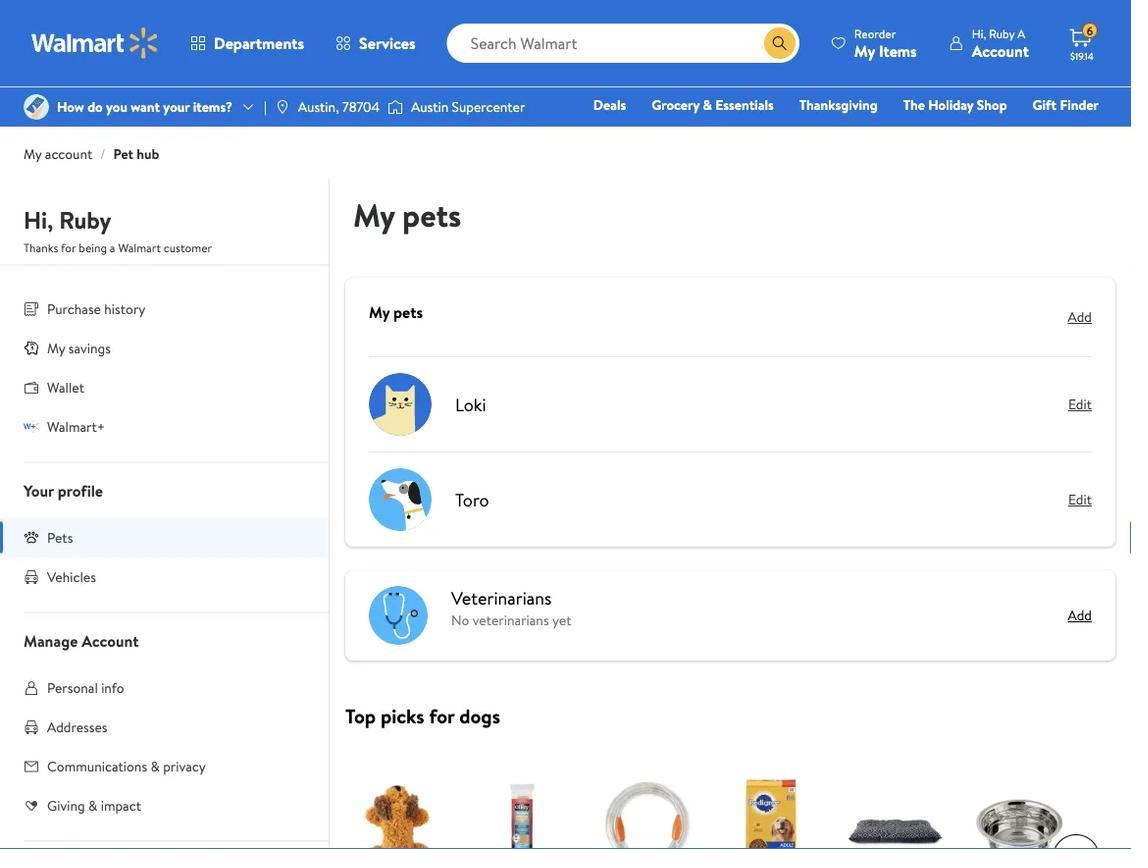 Task type: locate. For each thing, give the bounding box(es) containing it.
add
[[1069, 307, 1093, 326], [1069, 606, 1093, 625]]

3 icon image from the top
[[24, 529, 39, 545]]

toy
[[662, 123, 682, 142]]

edit
[[1069, 395, 1093, 414], [1069, 490, 1093, 509]]

ruby
[[990, 25, 1015, 42], [59, 204, 111, 237]]

walmart+
[[1041, 123, 1099, 142], [47, 417, 105, 436]]

add for second add button
[[1069, 606, 1093, 625]]

top
[[346, 702, 376, 730]]

icon image left pets
[[24, 529, 39, 545]]

0 vertical spatial edit button
[[1069, 389, 1093, 420]]

0 horizontal spatial shop
[[685, 123, 715, 142]]

gift
[[1033, 95, 1057, 114]]

giving & impact link
[[0, 786, 329, 825]]

addresses
[[47, 717, 107, 736]]

2 vertical spatial icon image
[[24, 529, 39, 545]]

how
[[57, 97, 84, 116]]

giving
[[47, 796, 85, 815]]

departments
[[214, 32, 304, 54]]

how do you want your items?
[[57, 97, 233, 116]]

add button
[[1069, 301, 1093, 333], [1069, 606, 1093, 625]]

your profile
[[24, 480, 103, 501]]

0 horizontal spatial &
[[88, 796, 97, 815]]

1 horizontal spatial shop
[[978, 95, 1008, 114]]

finder
[[1061, 95, 1099, 114]]

1 horizontal spatial for
[[429, 702, 455, 730]]

ruby inside "hi, ruby thanks for being a walmart customer"
[[59, 204, 111, 237]]

the holiday shop
[[904, 95, 1008, 114]]

0 vertical spatial walmart+
[[1041, 123, 1099, 142]]

2 add button from the top
[[1069, 606, 1093, 625]]

2 horizontal spatial &
[[703, 95, 713, 114]]

&
[[703, 95, 713, 114], [151, 756, 160, 776], [88, 796, 97, 815]]

hi, left a
[[973, 25, 987, 42]]

deals
[[594, 95, 627, 114]]

icon image up 'your' at the left bottom
[[24, 418, 39, 434]]

impact
[[101, 796, 141, 815]]

ruby for for
[[59, 204, 111, 237]]

& left privacy
[[151, 756, 160, 776]]

0 horizontal spatial hi,
[[24, 204, 53, 237]]

for left being
[[61, 240, 76, 256]]

0 vertical spatial hi,
[[973, 25, 987, 42]]

edit for loki
[[1069, 395, 1093, 414]]

walmart+ link down gift finder link
[[1032, 122, 1108, 143]]

0 vertical spatial walmart+ link
[[1032, 122, 1108, 143]]

electronics link
[[561, 122, 645, 143]]

icon image left my savings
[[24, 340, 39, 356]]

for left the 'dogs'
[[429, 702, 455, 730]]

1 horizontal spatial ruby
[[990, 25, 1015, 42]]

profile
[[58, 480, 103, 501]]

hi, ruby thanks for being a walmart customer
[[24, 204, 212, 256]]

2 edit from the top
[[1069, 490, 1093, 509]]

walmart+ link down my savings link
[[0, 407, 329, 446]]

savings
[[69, 338, 111, 357]]

2 icon image from the top
[[24, 418, 39, 434]]

0 vertical spatial my pets
[[353, 193, 462, 237]]

home link
[[732, 122, 786, 143]]

1 vertical spatial walmart+ link
[[0, 407, 329, 446]]

my
[[855, 40, 876, 61], [24, 144, 42, 163], [353, 193, 395, 237], [369, 301, 390, 323], [47, 338, 65, 357]]

pets
[[403, 193, 462, 237], [394, 301, 423, 323]]

vehicles
[[47, 567, 96, 586]]

& inside "link"
[[88, 796, 97, 815]]

hi, inside hi, ruby a account
[[973, 25, 987, 42]]

0 vertical spatial add button
[[1069, 301, 1093, 333]]

walmart+ link
[[1032, 122, 1108, 143], [0, 407, 329, 446]]

1 vertical spatial ruby
[[59, 204, 111, 237]]

items
[[879, 40, 918, 61]]

pets list list
[[369, 357, 1093, 547]]

1 vertical spatial icon image
[[24, 418, 39, 434]]

0 vertical spatial ruby
[[990, 25, 1015, 42]]

0 vertical spatial for
[[61, 240, 76, 256]]

 image
[[388, 97, 403, 117]]

info
[[101, 678, 124, 697]]

0 vertical spatial icon image
[[24, 340, 39, 356]]

shop up debit
[[978, 95, 1008, 114]]

ruby left a
[[990, 25, 1015, 42]]

manage account
[[24, 630, 139, 651]]

hi, up the thanks
[[24, 204, 53, 237]]

1 vertical spatial edit button
[[1069, 484, 1093, 515]]

1 vertical spatial for
[[429, 702, 455, 730]]

ruby up being
[[59, 204, 111, 237]]

icon image inside walmart+ link
[[24, 418, 39, 434]]

 image right |
[[275, 99, 290, 115]]

fashion link
[[794, 122, 857, 143]]

0 vertical spatial &
[[703, 95, 713, 114]]

walmart+ down wallet
[[47, 417, 105, 436]]

1 vertical spatial pets
[[394, 301, 423, 323]]

& for communications
[[151, 756, 160, 776]]

edit button
[[1069, 389, 1093, 420], [1069, 484, 1093, 515]]

shop right toy
[[685, 123, 715, 142]]

for
[[61, 240, 76, 256], [429, 702, 455, 730]]

2 add from the top
[[1069, 606, 1093, 625]]

registry link
[[865, 122, 932, 143]]

1 add from the top
[[1069, 307, 1093, 326]]

1 horizontal spatial &
[[151, 756, 160, 776]]

your
[[163, 97, 190, 116]]

& right giving
[[88, 796, 97, 815]]

grocery & essentials link
[[643, 94, 783, 115]]

you
[[106, 97, 128, 116]]

home
[[741, 123, 777, 142]]

holiday
[[929, 95, 974, 114]]

1 icon image from the top
[[24, 340, 39, 356]]

1 edit from the top
[[1069, 395, 1093, 414]]

1 edit button from the top
[[1069, 389, 1093, 420]]

0 horizontal spatial ruby
[[59, 204, 111, 237]]

the
[[904, 95, 926, 114]]

hi, ruby a account
[[973, 25, 1030, 61]]

2 vertical spatial &
[[88, 796, 97, 815]]

add for second add button from the bottom of the page
[[1069, 307, 1093, 326]]

your
[[24, 480, 54, 501]]

loki
[[456, 392, 487, 417]]

2 edit button from the top
[[1069, 484, 1093, 515]]

1 vertical spatial &
[[151, 756, 160, 776]]

my savings
[[47, 338, 111, 357]]

walmart+ down gift finder link
[[1041, 123, 1099, 142]]

icon image
[[24, 340, 39, 356], [24, 418, 39, 434], [24, 529, 39, 545]]

account up info
[[82, 630, 139, 651]]

pet hub link
[[113, 144, 159, 163]]

1 vertical spatial account
[[82, 630, 139, 651]]

vibrant life cozy buddy floppy dog toy, chew level 1 image
[[349, 779, 447, 849]]

account up the holiday shop
[[973, 40, 1030, 61]]

product group
[[598, 740, 696, 849]]

1 vertical spatial walmart+
[[47, 417, 105, 436]]

1 vertical spatial edit
[[1069, 490, 1093, 509]]

0 vertical spatial add
[[1069, 307, 1093, 326]]

0 horizontal spatial walmart+
[[47, 417, 105, 436]]

purchase
[[47, 299, 101, 318]]

my pets
[[353, 193, 462, 237], [369, 301, 423, 323]]

1 horizontal spatial account
[[973, 40, 1030, 61]]

 image left how
[[24, 94, 49, 120]]

 image
[[24, 94, 49, 120], [275, 99, 290, 115]]

thanks
[[24, 240, 58, 256]]

toy shop link
[[653, 122, 724, 143]]

0 horizontal spatial  image
[[24, 94, 49, 120]]

electronics
[[570, 123, 636, 142]]

1 vertical spatial add button
[[1069, 606, 1093, 625]]

shop
[[978, 95, 1008, 114], [685, 123, 715, 142]]

veterinarians
[[473, 611, 549, 630]]

icon image inside my savings link
[[24, 340, 39, 356]]

one
[[949, 123, 979, 142]]

toy shop
[[662, 123, 715, 142]]

0 horizontal spatial for
[[61, 240, 76, 256]]

account
[[973, 40, 1030, 61], [82, 630, 139, 651]]

1 horizontal spatial walmart+ link
[[1032, 122, 1108, 143]]

walmart image
[[31, 27, 159, 59]]

0 vertical spatial pets
[[403, 193, 462, 237]]

my inside reorder my items
[[855, 40, 876, 61]]

my account / pet hub
[[24, 144, 159, 163]]

ruby inside hi, ruby a account
[[990, 25, 1015, 42]]

hi,
[[973, 25, 987, 42], [24, 204, 53, 237]]

hi, for account
[[973, 25, 987, 42]]

1 vertical spatial add
[[1069, 606, 1093, 625]]

1 add button from the top
[[1069, 301, 1093, 333]]

0 vertical spatial edit
[[1069, 395, 1093, 414]]

yet
[[553, 611, 572, 630]]

my account link
[[24, 144, 93, 163]]

hi, inside "hi, ruby thanks for being a walmart customer"
[[24, 204, 53, 237]]

icon image inside pets 'link'
[[24, 529, 39, 545]]

& right "grocery"
[[703, 95, 713, 114]]

1 vertical spatial hi,
[[24, 204, 53, 237]]

vibrant life stainless steel paw print dog bowl, medium image
[[972, 779, 1069, 849]]

0 horizontal spatial walmart+ link
[[0, 407, 329, 446]]

1 horizontal spatial hi,
[[973, 25, 987, 42]]

1 horizontal spatial  image
[[275, 99, 290, 115]]



Task type: vqa. For each thing, say whether or not it's contained in the screenshot.
use
no



Task type: describe. For each thing, give the bounding box(es) containing it.
icon image for my savings
[[24, 340, 39, 356]]

dogs
[[460, 702, 501, 730]]

austin, 78704
[[298, 97, 380, 116]]

 image for how do you want your items?
[[24, 94, 49, 120]]

reorder
[[855, 25, 897, 42]]

for inside "hi, ruby thanks for being a walmart customer"
[[61, 240, 76, 256]]

the holiday shop link
[[895, 94, 1017, 115]]

my savings link
[[0, 328, 329, 368]]

0 horizontal spatial account
[[82, 630, 139, 651]]

reorder my items
[[855, 25, 918, 61]]

items?
[[193, 97, 233, 116]]

next slide for petcarousel list image
[[1053, 834, 1100, 849]]

registry
[[873, 123, 924, 142]]

top picks for dogs
[[346, 702, 501, 730]]

hi, for thanks for being a walmart customer
[[24, 204, 53, 237]]

Search search field
[[447, 24, 800, 63]]

communications & privacy
[[47, 756, 206, 776]]

search icon image
[[772, 35, 788, 51]]

one debit link
[[940, 122, 1024, 143]]

being
[[79, 240, 107, 256]]

privacy
[[163, 756, 206, 776]]

edit button for loki
[[1069, 389, 1093, 420]]

0 vertical spatial account
[[973, 40, 1030, 61]]

austin,
[[298, 97, 339, 116]]

personal info link
[[0, 668, 329, 707]]

icon image for pets
[[24, 529, 39, 545]]

icon image for walmart+
[[24, 418, 39, 434]]

1 horizontal spatial walmart+
[[1041, 123, 1099, 142]]

& for grocery
[[703, 95, 713, 114]]

ruby for account
[[990, 25, 1015, 42]]

 image for austin, 78704
[[275, 99, 290, 115]]

0 vertical spatial shop
[[978, 95, 1008, 114]]

communications & privacy link
[[0, 747, 329, 786]]

essentials
[[716, 95, 774, 114]]

gift finder link
[[1025, 94, 1108, 115]]

fashion
[[802, 123, 848, 142]]

giving & impact
[[47, 796, 141, 815]]

gift finder electronics
[[570, 95, 1099, 142]]

my inside my savings link
[[47, 338, 65, 357]]

no
[[452, 611, 470, 630]]

personal info
[[47, 678, 124, 697]]

services button
[[320, 20, 432, 67]]

addresses link
[[0, 707, 329, 747]]

do
[[88, 97, 103, 116]]

deals link
[[585, 94, 635, 115]]

78704
[[342, 97, 380, 116]]

picks
[[381, 702, 425, 730]]

debit
[[982, 123, 1015, 142]]

6
[[1087, 22, 1094, 39]]

supercenter
[[452, 97, 526, 116]]

ol' roy munchy bone dog treats, peanut butter, 2.8 oz, 1 count image
[[474, 779, 571, 849]]

1 vertical spatial shop
[[685, 123, 715, 142]]

communications
[[47, 756, 147, 776]]

edit button for toro
[[1069, 484, 1093, 515]]

veterinarians
[[452, 586, 552, 611]]

wallet link
[[0, 368, 329, 407]]

a
[[1018, 25, 1026, 42]]

vibrant life 25ft reflective vinyl-covered tie-out cable for dogs up to 90 pounds image
[[598, 779, 696, 849]]

customer
[[164, 240, 212, 256]]

thanksgiving
[[800, 95, 878, 114]]

hub
[[137, 144, 159, 163]]

hi, ruby link
[[24, 204, 111, 244]]

veterinarians no veterinarians yet
[[452, 586, 572, 630]]

vehicles link
[[0, 557, 329, 596]]

account
[[45, 144, 93, 163]]

thanksgiving link
[[791, 94, 887, 115]]

history
[[104, 299, 146, 318]]

|
[[264, 97, 267, 116]]

personal
[[47, 678, 98, 697]]

services
[[359, 32, 416, 54]]

grocery
[[652, 95, 700, 114]]

edit for toro
[[1069, 490, 1093, 509]]

walmart
[[118, 240, 161, 256]]

pet
[[113, 144, 134, 163]]

want
[[131, 97, 160, 116]]

pets
[[47, 528, 73, 547]]

austin
[[411, 97, 449, 116]]

vibrant life tufted pillow pet bed, medium, black, 27" x 36" image
[[848, 779, 945, 849]]

pets link
[[0, 518, 329, 557]]

departments button
[[175, 20, 320, 67]]

purchase history link
[[0, 289, 329, 328]]

Walmart Site-Wide search field
[[447, 24, 800, 63]]

purchase history
[[47, 299, 146, 318]]

grocery & essentials
[[652, 95, 774, 114]]

one debit
[[949, 123, 1015, 142]]

vet photo image
[[369, 586, 428, 645]]

a
[[110, 240, 115, 256]]

austin supercenter
[[411, 97, 526, 116]]

& for giving
[[88, 796, 97, 815]]

pedigree complete nutrition grilled steak & vegetable dry dog food for adult dog, 44 lb. bag image
[[723, 779, 820, 849]]

1 vertical spatial my pets
[[369, 301, 423, 323]]

wallet
[[47, 377, 84, 397]]

$19.14
[[1071, 49, 1095, 62]]

manage
[[24, 630, 78, 651]]

toro
[[456, 487, 490, 512]]



